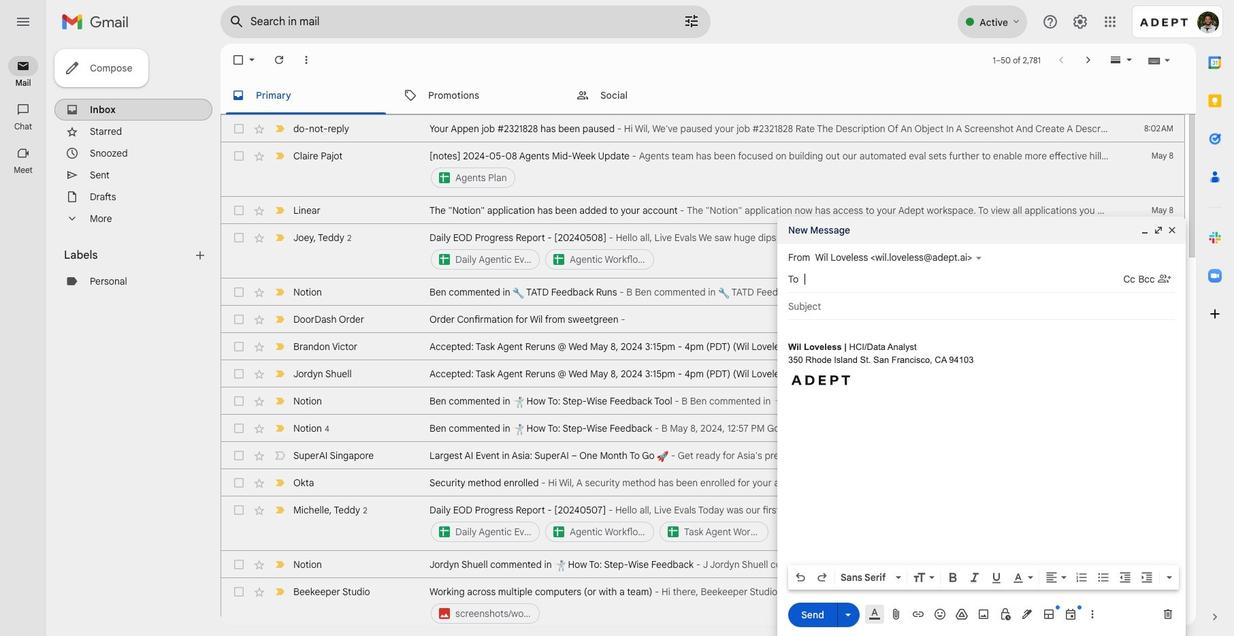 Task type: describe. For each thing, give the bounding box(es) containing it.
minimize image
[[1140, 225, 1151, 236]]

undo ‪(⌘z)‬ image
[[794, 571, 808, 584]]

3 row from the top
[[221, 197, 1185, 224]]

main menu image
[[15, 14, 31, 30]]

13 row from the top
[[221, 496, 1185, 551]]

formatting options toolbar
[[789, 565, 1180, 590]]

settings image
[[1073, 14, 1089, 30]]

Message Body text field
[[789, 327, 1176, 583]]

🤺 image for 9th row
[[513, 396, 524, 408]]

🔧 image
[[513, 287, 524, 299]]

refresh image
[[272, 53, 286, 67]]

toggle split pane mode image
[[1109, 53, 1123, 67]]

pop out image
[[1154, 225, 1165, 236]]

1 vertical spatial 🤺 image
[[554, 560, 566, 571]]

1 row from the top
[[221, 115, 1185, 142]]

social tab
[[565, 76, 737, 114]]

14 row from the top
[[221, 551, 1185, 578]]

attach files image
[[890, 608, 904, 621]]

primary tab
[[221, 76, 392, 114]]

8 row from the top
[[221, 360, 1185, 388]]

gmail image
[[61, 8, 136, 35]]



Task type: vqa. For each thing, say whether or not it's contained in the screenshot.
Enemies
no



Task type: locate. For each thing, give the bounding box(es) containing it.
Search in mail text field
[[251, 15, 646, 29]]

None checkbox
[[232, 149, 246, 163], [232, 231, 246, 245], [232, 285, 246, 299], [232, 367, 246, 381], [232, 422, 246, 435], [232, 476, 246, 490], [232, 585, 246, 599], [232, 149, 246, 163], [232, 231, 246, 245], [232, 285, 246, 299], [232, 367, 246, 381], [232, 422, 246, 435], [232, 476, 246, 490], [232, 585, 246, 599]]

0 vertical spatial 🤺 image
[[513, 396, 524, 408]]

option inside formatting options toolbar
[[838, 571, 894, 584]]

10 row from the top
[[221, 415, 1185, 442]]

🚀 image
[[657, 451, 669, 462]]

Search in mail search field
[[221, 5, 711, 38]]

redo ‪(⌘y)‬ image
[[816, 571, 830, 584]]

cell
[[430, 149, 1117, 190], [430, 231, 1117, 272], [1136, 340, 1185, 353], [1136, 367, 1185, 381], [1136, 394, 1185, 408], [1136, 422, 1185, 435], [1136, 449, 1185, 462], [1136, 476, 1185, 490], [430, 503, 1117, 544], [1136, 503, 1185, 517], [430, 585, 1117, 626]]

option
[[838, 571, 894, 584]]

0 vertical spatial 🤺 image
[[774, 396, 785, 408]]

close image
[[1167, 225, 1178, 236]]

promotions tab
[[393, 76, 565, 114]]

🤺 image
[[513, 396, 524, 408], [513, 424, 524, 435], [835, 560, 846, 571]]

To recipients text field
[[805, 267, 1124, 291]]

15 row from the top
[[221, 578, 1185, 633]]

5 row from the top
[[221, 279, 1185, 306]]

advanced search options image
[[678, 7, 706, 35]]

navigation
[[0, 44, 48, 636]]

2 vertical spatial 🤺 image
[[835, 560, 846, 571]]

more email options image
[[300, 53, 313, 67]]

4 row from the top
[[221, 224, 1185, 279]]

1 vertical spatial 🤺 image
[[513, 424, 524, 435]]

heading
[[0, 78, 46, 89], [0, 121, 46, 132], [0, 165, 46, 176], [64, 249, 193, 262]]

12 row from the top
[[221, 469, 1185, 496]]

more send options image
[[842, 608, 855, 621]]

older image
[[1082, 53, 1096, 67]]

main content
[[221, 44, 1197, 636]]

1 horizontal spatial 🤺 image
[[774, 396, 785, 408]]

support image
[[1043, 14, 1059, 30]]

🔧 image
[[718, 287, 730, 299]]

9 row from the top
[[221, 388, 1185, 415]]

2 row from the top
[[221, 142, 1185, 197]]

search in mail image
[[225, 10, 249, 34]]

row
[[221, 115, 1185, 142], [221, 142, 1185, 197], [221, 197, 1185, 224], [221, 224, 1185, 279], [221, 279, 1185, 306], [221, 306, 1185, 333], [221, 333, 1185, 360], [221, 360, 1185, 388], [221, 388, 1185, 415], [221, 415, 1185, 442], [221, 442, 1185, 469], [221, 469, 1185, 496], [221, 496, 1185, 551], [221, 551, 1185, 578], [221, 578, 1185, 633]]

dialog
[[778, 217, 1186, 636]]

Subject field
[[789, 300, 1176, 313]]

6 row from the top
[[221, 306, 1185, 333]]

None checkbox
[[232, 53, 245, 67], [232, 122, 246, 136], [232, 204, 246, 217], [232, 313, 246, 326], [232, 340, 246, 353], [232, 394, 246, 408], [232, 449, 246, 462], [232, 503, 246, 517], [232, 558, 246, 571], [232, 53, 245, 67], [232, 122, 246, 136], [232, 204, 246, 217], [232, 313, 246, 326], [232, 340, 246, 353], [232, 394, 246, 408], [232, 449, 246, 462], [232, 503, 246, 517], [232, 558, 246, 571]]

11 row from the top
[[221, 442, 1185, 469]]

🤺 image
[[774, 396, 785, 408], [554, 560, 566, 571]]

tab list
[[1197, 44, 1235, 587], [221, 76, 1197, 114]]

7 row from the top
[[221, 333, 1185, 360]]

0 horizontal spatial 🤺 image
[[554, 560, 566, 571]]

🤺 image for 10th row from the top
[[513, 424, 524, 435]]

select input tool image
[[1164, 55, 1172, 65]]



